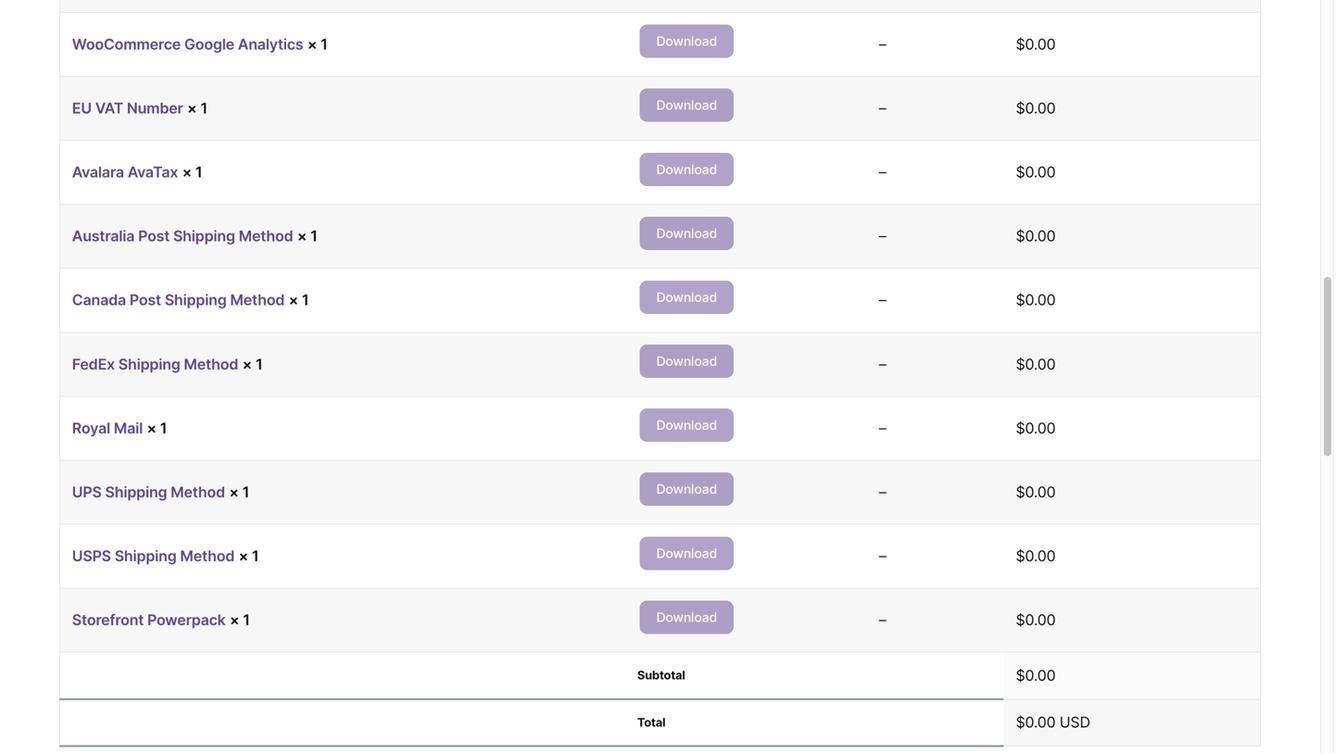 Task type: vqa. For each thing, say whether or not it's contained in the screenshot.
Shipping corresponding to UPS Shipping Method
yes



Task type: locate. For each thing, give the bounding box(es) containing it.
method
[[239, 227, 293, 245], [230, 291, 285, 309], [184, 355, 238, 373], [171, 483, 225, 501], [180, 547, 235, 565]]

10 – from the top
[[879, 611, 887, 630]]

2 $ from the top
[[1016, 99, 1026, 117]]

download for australia post shipping method × 1
[[657, 226, 718, 241]]

download button for royal mail × 1
[[640, 409, 734, 442]]

10 0.00 from the top
[[1026, 611, 1056, 630]]

8 $ 0.00 from the top
[[1016, 483, 1056, 501]]

$ 0.00 for eu vat number × 1
[[1016, 99, 1056, 117]]

11 $ 0.00 from the top
[[1016, 667, 1056, 685]]

eu vat number × 1
[[72, 99, 208, 117]]

6 $ 0.00 from the top
[[1016, 355, 1056, 373]]

$ 0.00 for canada post shipping method × 1
[[1016, 291, 1056, 309]]

9 download from the top
[[657, 546, 718, 562]]

2 $ 0.00 from the top
[[1016, 99, 1056, 117]]

10 download from the top
[[657, 610, 718, 626]]

$ 0.00 for royal mail × 1
[[1016, 419, 1056, 437]]

8 – from the top
[[879, 483, 887, 501]]

download button
[[640, 25, 734, 58], [640, 89, 734, 122], [640, 153, 734, 186], [640, 217, 734, 250], [640, 281, 734, 314], [640, 345, 734, 378], [640, 409, 734, 442], [640, 473, 734, 506], [640, 537, 734, 570], [640, 601, 734, 634]]

usd
[[1060, 714, 1091, 732]]

post
[[138, 227, 170, 245], [130, 291, 161, 309]]

6 – from the top
[[879, 355, 887, 373]]

3 $ 0.00 from the top
[[1016, 163, 1056, 181]]

7 download from the top
[[657, 418, 718, 433]]

9 $ 0.00 from the top
[[1016, 547, 1056, 565]]

6 download button from the top
[[640, 345, 734, 378]]

8 download button from the top
[[640, 473, 734, 506]]

7 – from the top
[[879, 419, 887, 437]]

number
[[127, 99, 183, 117]]

– for usps shipping method × 1
[[879, 547, 887, 565]]

3 – from the top
[[879, 163, 887, 181]]

2 download button from the top
[[640, 89, 734, 122]]

9 – from the top
[[879, 547, 887, 565]]

post right canada
[[130, 291, 161, 309]]

1 – from the top
[[879, 35, 887, 53]]

1 download button from the top
[[640, 25, 734, 58]]

6 download from the top
[[657, 354, 718, 369]]

7 0.00 from the top
[[1026, 419, 1056, 437]]

–
[[879, 35, 887, 53], [879, 99, 887, 117], [879, 163, 887, 181], [879, 227, 887, 245], [879, 291, 887, 309], [879, 355, 887, 373], [879, 419, 887, 437], [879, 483, 887, 501], [879, 547, 887, 565], [879, 611, 887, 630]]

1 download from the top
[[657, 33, 718, 49]]

12 $ from the top
[[1016, 714, 1026, 732]]

$ 0.00 for usps shipping method × 1
[[1016, 547, 1056, 565]]

storefront powerpack link
[[72, 611, 226, 630]]

0.00 for fedex shipping method × 1
[[1026, 355, 1056, 373]]

shipping right fedex
[[118, 355, 180, 373]]

10 download button from the top
[[640, 601, 734, 634]]

ups
[[72, 483, 102, 501]]

fedex shipping method × 1
[[72, 355, 263, 373]]

3 0.00 from the top
[[1026, 163, 1056, 181]]

4 $ from the top
[[1016, 227, 1026, 245]]

2 download from the top
[[657, 97, 718, 113]]

4 download from the top
[[657, 226, 718, 241]]

$ for woocommerce google analytics × 1
[[1016, 35, 1026, 53]]

australia post shipping method × 1
[[72, 227, 318, 245]]

5 – from the top
[[879, 291, 887, 309]]

5 0.00 from the top
[[1026, 291, 1056, 309]]

download for avalara avatax × 1
[[657, 162, 718, 177]]

9 0.00 from the top
[[1026, 547, 1056, 565]]

usps shipping method × 1
[[72, 547, 259, 565]]

canada post shipping method link
[[72, 291, 285, 309]]

download button for woocommerce google analytics × 1
[[640, 25, 734, 58]]

ups shipping method × 1
[[72, 483, 250, 501]]

mail
[[114, 419, 143, 437]]

download for usps shipping method × 1
[[657, 546, 718, 562]]

royal
[[72, 419, 110, 437]]

0 vertical spatial post
[[138, 227, 170, 245]]

5 download button from the top
[[640, 281, 734, 314]]

eu vat number link
[[72, 99, 183, 117]]

$ 0.00 for avalara avatax × 1
[[1016, 163, 1056, 181]]

shipping for ups shipping method
[[105, 483, 167, 501]]

5 download from the top
[[657, 290, 718, 305]]

shipping right ups
[[105, 483, 167, 501]]

download button for ups shipping method × 1
[[640, 473, 734, 506]]

4 download button from the top
[[640, 217, 734, 250]]

7 $ 0.00 from the top
[[1016, 419, 1056, 437]]

shipping
[[173, 227, 235, 245], [165, 291, 227, 309], [118, 355, 180, 373], [105, 483, 167, 501], [115, 547, 177, 565]]

1 vertical spatial post
[[130, 291, 161, 309]]

– for canada post shipping method × 1
[[879, 291, 887, 309]]

download button for usps shipping method × 1
[[640, 537, 734, 570]]

avalara
[[72, 163, 124, 181]]

– for storefront powerpack × 1
[[879, 611, 887, 630]]

6 $ from the top
[[1016, 355, 1026, 373]]

× 1
[[307, 35, 328, 53], [187, 99, 208, 117], [182, 163, 202, 181], [297, 227, 318, 245], [289, 291, 309, 309], [242, 355, 263, 373], [147, 419, 167, 437], [229, 483, 250, 501], [239, 547, 259, 565], [230, 611, 250, 630]]

shipping right usps
[[115, 547, 177, 565]]

post right "australia"
[[138, 227, 170, 245]]

ups shipping method link
[[72, 483, 225, 501]]

analytics
[[238, 35, 303, 53]]

$ 0.00 for australia post shipping method × 1
[[1016, 227, 1056, 245]]

subtotal
[[638, 668, 686, 683]]

royal mail link
[[72, 419, 143, 437]]

$
[[1016, 35, 1026, 53], [1016, 99, 1026, 117], [1016, 163, 1026, 181], [1016, 227, 1026, 245], [1016, 291, 1026, 309], [1016, 355, 1026, 373], [1016, 419, 1026, 437], [1016, 483, 1026, 501], [1016, 547, 1026, 565], [1016, 611, 1026, 630], [1016, 667, 1026, 685], [1016, 714, 1026, 732]]

download for ups shipping method × 1
[[657, 482, 718, 498]]

4 $ 0.00 from the top
[[1016, 227, 1056, 245]]

2 – from the top
[[879, 99, 887, 117]]

fedex
[[72, 355, 115, 373]]

1 0.00 from the top
[[1026, 35, 1056, 53]]

download for royal mail × 1
[[657, 418, 718, 433]]

3 download button from the top
[[640, 153, 734, 186]]

2 0.00 from the top
[[1026, 99, 1056, 117]]

10 $ 0.00 from the top
[[1016, 611, 1056, 630]]

method for usps shipping method
[[180, 547, 235, 565]]

9 $ from the top
[[1016, 547, 1026, 565]]

1 $ 0.00 from the top
[[1016, 35, 1056, 53]]

9 download button from the top
[[640, 537, 734, 570]]

download
[[657, 33, 718, 49], [657, 97, 718, 113], [657, 162, 718, 177], [657, 226, 718, 241], [657, 290, 718, 305], [657, 354, 718, 369], [657, 418, 718, 433], [657, 482, 718, 498], [657, 546, 718, 562], [657, 610, 718, 626]]

8 0.00 from the top
[[1026, 483, 1056, 501]]

download for eu vat number × 1
[[657, 97, 718, 113]]

– for ups shipping method × 1
[[879, 483, 887, 501]]

4 0.00 from the top
[[1026, 227, 1056, 245]]

0.00
[[1026, 35, 1056, 53], [1026, 99, 1056, 117], [1026, 163, 1056, 181], [1026, 227, 1056, 245], [1026, 291, 1056, 309], [1026, 355, 1056, 373], [1026, 419, 1056, 437], [1026, 483, 1056, 501], [1026, 547, 1056, 565], [1026, 611, 1056, 630], [1026, 667, 1056, 685], [1026, 714, 1056, 732]]

storefront powerpack × 1
[[72, 611, 250, 630]]

1 $ from the top
[[1016, 35, 1026, 53]]

– for woocommerce google analytics × 1
[[879, 35, 887, 53]]

4 – from the top
[[879, 227, 887, 245]]

10 $ from the top
[[1016, 611, 1026, 630]]

3 $ from the top
[[1016, 163, 1026, 181]]

0.00 for eu vat number × 1
[[1026, 99, 1056, 117]]

– for australia post shipping method × 1
[[879, 227, 887, 245]]

– for royal mail × 1
[[879, 419, 887, 437]]

australia post shipping method link
[[72, 227, 293, 245]]

google
[[184, 35, 235, 53]]

download button for avalara avatax × 1
[[640, 153, 734, 186]]

6 0.00 from the top
[[1026, 355, 1056, 373]]

0.00 for woocommerce google analytics × 1
[[1026, 35, 1056, 53]]

8 $ from the top
[[1016, 483, 1026, 501]]

7 $ from the top
[[1016, 419, 1026, 437]]

$ for ups shipping method × 1
[[1016, 483, 1026, 501]]

avatax
[[128, 163, 178, 181]]

5 $ 0.00 from the top
[[1016, 291, 1056, 309]]

3 download from the top
[[657, 162, 718, 177]]

$ for avalara avatax × 1
[[1016, 163, 1026, 181]]

5 $ from the top
[[1016, 291, 1026, 309]]

usps
[[72, 547, 111, 565]]

fedex shipping method link
[[72, 355, 238, 373]]

shipping down the australia post shipping method × 1
[[165, 291, 227, 309]]

8 download from the top
[[657, 482, 718, 498]]

$ 0.00 for woocommerce google analytics × 1
[[1016, 35, 1056, 53]]

7 download button from the top
[[640, 409, 734, 442]]

– for fedex shipping method × 1
[[879, 355, 887, 373]]

$ 0.00
[[1016, 35, 1056, 53], [1016, 99, 1056, 117], [1016, 163, 1056, 181], [1016, 227, 1056, 245], [1016, 291, 1056, 309], [1016, 355, 1056, 373], [1016, 419, 1056, 437], [1016, 483, 1056, 501], [1016, 547, 1056, 565], [1016, 611, 1056, 630], [1016, 667, 1056, 685]]

0.00 for canada post shipping method × 1
[[1026, 291, 1056, 309]]



Task type: describe. For each thing, give the bounding box(es) containing it.
eu
[[72, 99, 92, 117]]

total
[[638, 716, 666, 730]]

method for ups shipping method
[[171, 483, 225, 501]]

usps shipping method link
[[72, 547, 235, 565]]

shipping for usps shipping method
[[115, 547, 177, 565]]

method for fedex shipping method
[[184, 355, 238, 373]]

avalara avatax × 1
[[72, 163, 202, 181]]

0.00 for australia post shipping method × 1
[[1026, 227, 1056, 245]]

download for woocommerce google analytics × 1
[[657, 33, 718, 49]]

$ 0.00 for storefront powerpack × 1
[[1016, 611, 1056, 630]]

vat
[[95, 99, 123, 117]]

$ 0.00 for ups shipping method × 1
[[1016, 483, 1056, 501]]

$ for canada post shipping method × 1
[[1016, 291, 1026, 309]]

post for canada
[[130, 291, 161, 309]]

$ for australia post shipping method × 1
[[1016, 227, 1026, 245]]

– for avalara avatax × 1
[[879, 163, 887, 181]]

canada
[[72, 291, 126, 309]]

download button for storefront powerpack × 1
[[640, 601, 734, 634]]

canada post shipping method × 1
[[72, 291, 309, 309]]

0.00 for royal mail × 1
[[1026, 419, 1056, 437]]

woocommerce google analytics × 1
[[72, 35, 328, 53]]

0.00 for ups shipping method × 1
[[1026, 483, 1056, 501]]

$ for eu vat number × 1
[[1016, 99, 1026, 117]]

$ for royal mail × 1
[[1016, 419, 1026, 437]]

download button for australia post shipping method × 1
[[640, 217, 734, 250]]

0.00 for usps shipping method × 1
[[1026, 547, 1056, 565]]

download button for eu vat number × 1
[[640, 89, 734, 122]]

download button for fedex shipping method × 1
[[640, 345, 734, 378]]

australia
[[72, 227, 135, 245]]

woocommerce
[[72, 35, 181, 53]]

$ 0.00 for fedex shipping method × 1
[[1016, 355, 1056, 373]]

woocommerce google analytics link
[[72, 35, 303, 53]]

0.00 for avalara avatax × 1
[[1026, 163, 1056, 181]]

avalara avatax link
[[72, 163, 178, 181]]

download button for canada post shipping method × 1
[[640, 281, 734, 314]]

– for eu vat number × 1
[[879, 99, 887, 117]]

$ for storefront powerpack × 1
[[1016, 611, 1026, 630]]

download for canada post shipping method × 1
[[657, 290, 718, 305]]

11 0.00 from the top
[[1026, 667, 1056, 685]]

storefront
[[72, 611, 144, 630]]

powerpack
[[147, 611, 226, 630]]

12 0.00 from the top
[[1026, 714, 1056, 732]]

download for fedex shipping method × 1
[[657, 354, 718, 369]]

$ 0.00 usd
[[1016, 714, 1091, 732]]

0.00 for storefront powerpack × 1
[[1026, 611, 1056, 630]]

$ for usps shipping method × 1
[[1016, 547, 1026, 565]]

shipping up 'canada post shipping method × 1'
[[173, 227, 235, 245]]

$ for fedex shipping method × 1
[[1016, 355, 1026, 373]]

11 $ from the top
[[1016, 667, 1026, 685]]

download for storefront powerpack × 1
[[657, 610, 718, 626]]

royal mail × 1
[[72, 419, 167, 437]]

shipping for fedex shipping method
[[118, 355, 180, 373]]

post for australia
[[138, 227, 170, 245]]



